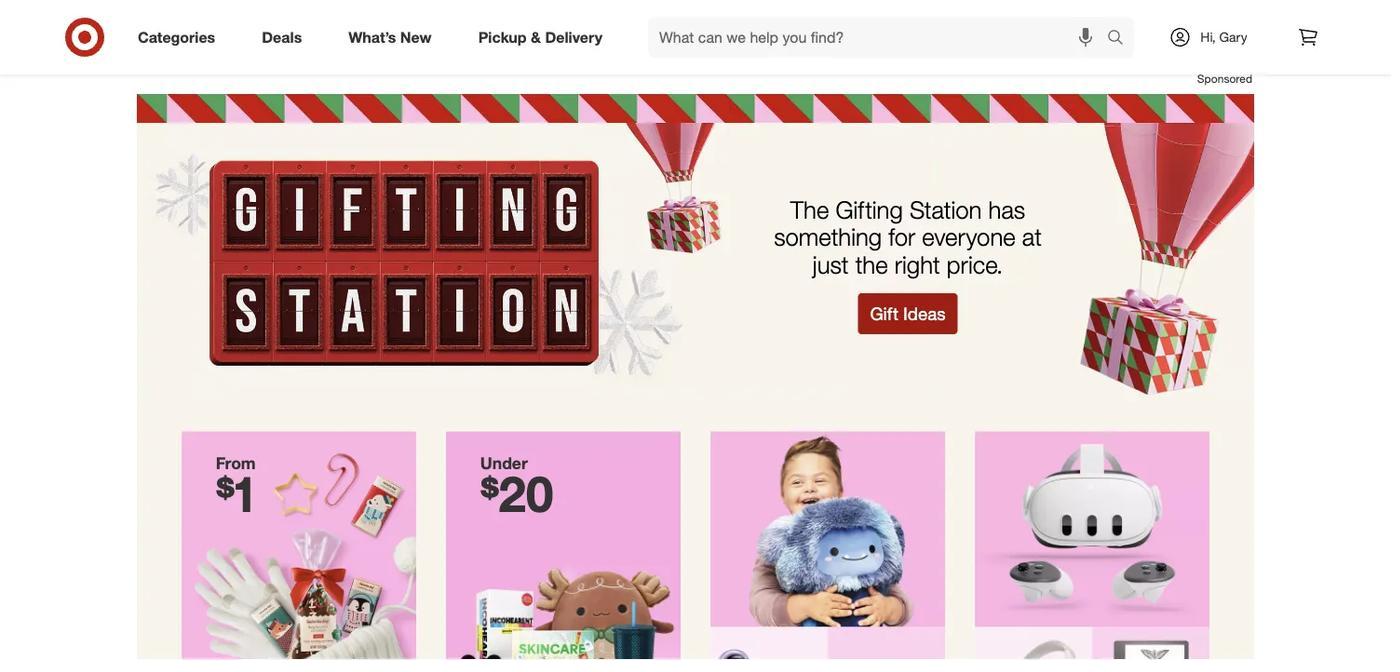 Task type: vqa. For each thing, say whether or not it's contained in the screenshot.
the phosphoric
no



Task type: describe. For each thing, give the bounding box(es) containing it.
What can we help you find? suggestions appear below search field
[[648, 17, 1112, 58]]

e.l.f. beauty picks shine on this season with on-trend holiday glam.
[[720, 6, 1044, 49]]

for
[[889, 222, 915, 251]]

at
[[1022, 222, 1042, 251]]

gift ideas
[[870, 303, 946, 324]]

circle link
[[137, 0, 686, 44]]

search
[[1099, 30, 1143, 48]]

ideas
[[903, 303, 946, 324]]

this
[[783, 31, 806, 49]]

under $20
[[480, 452, 553, 523]]

trend
[[917, 31, 952, 49]]

gift
[[870, 303, 898, 324]]

gary
[[1219, 29, 1247, 45]]

pickup
[[478, 28, 527, 46]]

hi,
[[1201, 29, 1216, 45]]

holiday
[[956, 31, 1004, 49]]

gift ideas button
[[858, 293, 958, 334]]

right
[[895, 250, 940, 279]]

the gifting station has something for everyone at just the right price.
[[774, 194, 1042, 279]]

hi, gary
[[1201, 29, 1247, 45]]

on-
[[894, 31, 917, 49]]

circle
[[619, 7, 655, 25]]

something
[[774, 222, 882, 251]]

under
[[480, 452, 528, 472]]

$20
[[480, 463, 553, 523]]

delivery
[[545, 28, 602, 46]]

$1
[[216, 463, 258, 523]]

beauty
[[757, 6, 814, 27]]

the
[[790, 194, 829, 224]]



Task type: locate. For each thing, give the bounding box(es) containing it.
what's new link
[[333, 17, 455, 58]]

on
[[762, 31, 778, 49]]

deals link
[[246, 17, 325, 58]]

search button
[[1099, 17, 1143, 61]]

deals
[[262, 28, 302, 46]]

categories link
[[122, 17, 239, 58]]

what's new
[[348, 28, 432, 46]]

price.
[[947, 250, 1003, 279]]

has
[[988, 194, 1025, 224]]

everyone
[[922, 222, 1016, 251]]

pickup & delivery link
[[462, 17, 626, 58]]

shine
[[720, 31, 757, 49]]

pickup & delivery
[[478, 28, 602, 46]]

gifting
[[836, 194, 903, 224]]

with
[[863, 31, 890, 49]]

categories
[[138, 28, 215, 46]]

from
[[216, 452, 256, 472]]

e.l.f.
[[720, 6, 752, 27]]

the
[[855, 250, 888, 279]]

picks
[[819, 6, 864, 27]]

from $1
[[216, 452, 258, 523]]

&
[[531, 28, 541, 46]]

what's
[[348, 28, 396, 46]]

glam.
[[1008, 31, 1044, 49]]

station
[[910, 194, 982, 224]]

new
[[400, 28, 432, 46]]

just
[[813, 250, 849, 279]]

season
[[810, 31, 858, 49]]



